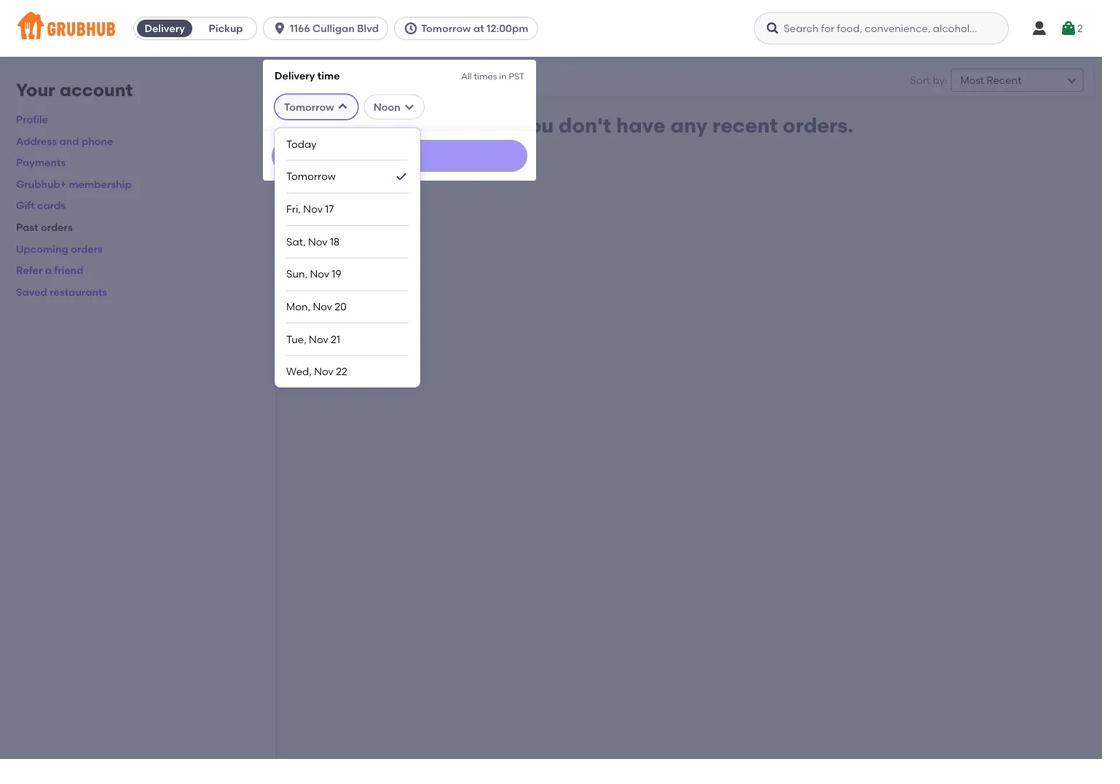Task type: vqa. For each thing, say whether or not it's contained in the screenshot.
list box
yes



Task type: describe. For each thing, give the bounding box(es) containing it.
past orders
[[16, 221, 73, 233]]

tomorrow inside option
[[286, 170, 336, 183]]

your
[[16, 79, 55, 101]]

sat, nov 18
[[286, 235, 340, 248]]

gift cards
[[16, 199, 66, 212]]

svg image for 1166 culligan blvd
[[273, 21, 287, 36]]

time
[[318, 69, 340, 82]]

nov for fri,
[[303, 203, 323, 215]]

mon,
[[286, 300, 311, 313]]

phone
[[82, 135, 113, 147]]

have
[[616, 113, 666, 138]]

nov for tue,
[[309, 333, 328, 345]]

1166 culligan blvd button
[[263, 17, 394, 40]]

and
[[59, 135, 79, 147]]

12:00pm
[[487, 22, 528, 35]]

by:
[[933, 74, 948, 86]]

address and phone link
[[16, 135, 113, 147]]

profile link
[[16, 113, 48, 125]]

a
[[45, 264, 52, 276]]

grubhub+ membership link
[[16, 178, 132, 190]]

all times in pst
[[462, 71, 525, 81]]

times
[[474, 71, 497, 81]]

check icon image
[[394, 169, 409, 184]]

2 button
[[1060, 15, 1083, 42]]

tue, nov 21
[[286, 333, 340, 345]]

today
[[286, 138, 317, 150]]

delivery button
[[134, 17, 195, 40]]

all
[[462, 71, 472, 81]]

mon, nov 20
[[286, 300, 347, 313]]

svg image for 2
[[1060, 20, 1078, 37]]

upcoming orders link
[[16, 242, 103, 255]]

address
[[16, 135, 57, 147]]

your account
[[16, 79, 133, 101]]

culligan
[[313, 22, 355, 35]]

blvd
[[357, 22, 379, 35]]

19
[[332, 268, 342, 280]]

tomorrow inside 'button'
[[421, 22, 471, 35]]

grubhub+
[[16, 178, 66, 190]]

delivery for delivery
[[145, 22, 185, 35]]

restaurants
[[50, 286, 107, 298]]

at
[[474, 22, 484, 35]]

you don't have any recent orders.
[[517, 113, 854, 138]]

refer a friend link
[[16, 264, 84, 276]]

grubhub+ membership
[[16, 178, 132, 190]]

address and phone
[[16, 135, 113, 147]]

past
[[16, 221, 38, 233]]

update
[[383, 150, 416, 161]]



Task type: locate. For each thing, give the bounding box(es) containing it.
nov for mon,
[[313, 300, 332, 313]]

nov left "19"
[[310, 268, 329, 280]]

nov left 21
[[309, 333, 328, 345]]

nov left 18
[[308, 235, 328, 248]]

delivery time
[[275, 69, 340, 82]]

tomorrow at 12:00pm
[[421, 22, 528, 35]]

orders for upcoming orders
[[71, 242, 103, 255]]

pickup
[[209, 22, 243, 35]]

orders up friend
[[71, 242, 103, 255]]

fri, nov 17
[[286, 203, 334, 215]]

you
[[517, 113, 554, 138]]

sort by:
[[911, 74, 948, 86]]

svg image inside 2 button
[[1060, 20, 1078, 37]]

refer
[[16, 264, 43, 276]]

1 horizontal spatial delivery
[[275, 69, 315, 82]]

1 vertical spatial delivery
[[275, 69, 315, 82]]

update button
[[272, 140, 528, 172]]

delivery
[[145, 22, 185, 35], [275, 69, 315, 82]]

tomorrow left at
[[421, 22, 471, 35]]

nov for wed,
[[314, 365, 334, 378]]

gift cards link
[[16, 199, 66, 212]]

nov
[[303, 203, 323, 215], [308, 235, 328, 248], [310, 268, 329, 280], [313, 300, 332, 313], [309, 333, 328, 345], [314, 365, 334, 378]]

22
[[336, 365, 348, 378]]

any
[[671, 113, 708, 138]]

0 vertical spatial tomorrow
[[421, 22, 471, 35]]

pst
[[509, 71, 525, 81]]

tue,
[[286, 333, 307, 345]]

payments link
[[16, 156, 66, 169]]

saved restaurants link
[[16, 286, 107, 298]]

saved restaurants
[[16, 286, 107, 298]]

main navigation navigation
[[0, 0, 1102, 759]]

upcoming orders
[[16, 242, 103, 255]]

17
[[325, 203, 334, 215]]

orders.
[[783, 113, 854, 138]]

1166 culligan blvd
[[290, 22, 379, 35]]

refer a friend
[[16, 264, 84, 276]]

don't
[[559, 113, 612, 138]]

list box inside "main navigation" navigation
[[286, 128, 409, 388]]

delivery inside button
[[145, 22, 185, 35]]

orders
[[41, 221, 73, 233], [71, 242, 103, 255]]

pickup button
[[195, 17, 257, 40]]

wed,
[[286, 365, 312, 378]]

delivery left 'time'
[[275, 69, 315, 82]]

wed, nov 22
[[286, 365, 348, 378]]

1166
[[290, 22, 310, 35]]

nov left 17 in the left of the page
[[303, 203, 323, 215]]

svg image for tomorrow at 12:00pm
[[404, 21, 418, 36]]

sat,
[[286, 235, 306, 248]]

past orders link
[[16, 221, 73, 233]]

orders for past orders
[[41, 221, 73, 233]]

0 vertical spatial orders
[[41, 221, 73, 233]]

tomorrow up fri, nov 17
[[286, 170, 336, 183]]

svg image inside 1166 culligan blvd button
[[273, 21, 287, 36]]

tomorrow down "orders" button
[[284, 101, 334, 113]]

18
[[330, 235, 340, 248]]

in
[[499, 71, 507, 81]]

sun, nov 19
[[286, 268, 342, 280]]

friend
[[54, 264, 84, 276]]

recent
[[713, 113, 778, 138]]

membership
[[69, 178, 132, 190]]

sort
[[911, 74, 931, 86]]

2 vertical spatial tomorrow
[[286, 170, 336, 183]]

saved
[[16, 286, 47, 298]]

delivery left pickup button
[[145, 22, 185, 35]]

orders
[[298, 74, 332, 86]]

fri,
[[286, 203, 301, 215]]

gift
[[16, 199, 35, 212]]

delivery for delivery time
[[275, 69, 315, 82]]

account
[[59, 79, 133, 101]]

svg image
[[1060, 20, 1078, 37], [273, 21, 287, 36], [404, 21, 418, 36], [337, 101, 349, 113], [404, 101, 415, 113]]

1 vertical spatial tomorrow
[[284, 101, 334, 113]]

nov left 22 at the top left of page
[[314, 365, 334, 378]]

orders up "upcoming orders" link
[[41, 221, 73, 233]]

tomorrow at 12:00pm button
[[394, 17, 544, 40]]

profile
[[16, 113, 48, 125]]

21
[[331, 333, 340, 345]]

orders button
[[284, 70, 345, 90]]

2
[[1078, 22, 1083, 35]]

noon
[[374, 101, 401, 113]]

tomorrow
[[421, 22, 471, 35], [284, 101, 334, 113], [286, 170, 336, 183]]

sun,
[[286, 268, 308, 280]]

upcoming
[[16, 242, 68, 255]]

svg image
[[766, 21, 780, 36]]

list box containing today
[[286, 128, 409, 388]]

20
[[335, 300, 347, 313]]

1 vertical spatial orders
[[71, 242, 103, 255]]

cards
[[37, 199, 66, 212]]

list box
[[286, 128, 409, 388]]

svg image inside tomorrow at 12:00pm 'button'
[[404, 21, 418, 36]]

payments
[[16, 156, 66, 169]]

nov for sat,
[[308, 235, 328, 248]]

nov left the 20
[[313, 300, 332, 313]]

0 vertical spatial delivery
[[145, 22, 185, 35]]

nov for sun,
[[310, 268, 329, 280]]

tomorrow option
[[286, 161, 409, 193]]

0 horizontal spatial delivery
[[145, 22, 185, 35]]



